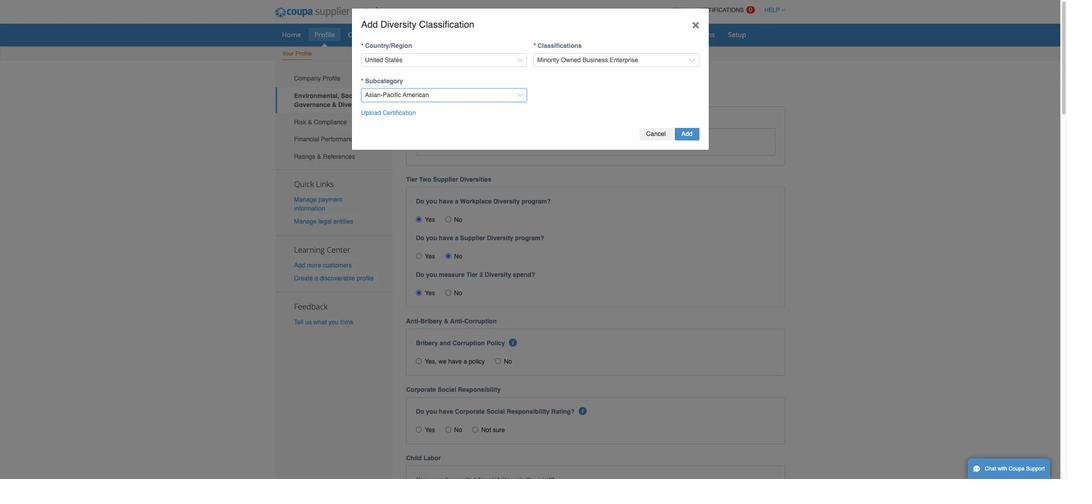Task type: vqa. For each thing, say whether or not it's contained in the screenshot.
what
yes



Task type: describe. For each thing, give the bounding box(es) containing it.
a for do you have a supplier diversity program?
[[455, 235, 458, 242]]

diversity right 2
[[485, 271, 511, 278]]

1 horizontal spatial tier
[[466, 271, 478, 278]]

1 vertical spatial bribery
[[416, 340, 438, 347]]

have for workplace
[[439, 198, 453, 205]]

2 horizontal spatial supplier
[[460, 235, 485, 242]]

program? for do you have a supplier diversity program?
[[515, 235, 544, 242]]

orders link
[[342, 28, 376, 41]]

add for add
[[682, 130, 693, 137]]

environmental, social, governance & diversity
[[294, 92, 365, 108]]

diversities
[[460, 176, 492, 183]]

anti-bribery & anti-corruption
[[406, 318, 497, 325]]

risk & compliance link
[[275, 113, 393, 131]]

feedback
[[294, 301, 328, 312]]

add for add diversity classification
[[361, 19, 378, 30]]

policy
[[469, 358, 485, 365]]

manage legal entities
[[294, 218, 353, 225]]

tier two supplier diversities
[[406, 176, 492, 183]]

0 vertical spatial corruption
[[464, 318, 497, 325]]

no for workplace
[[454, 216, 462, 223]]

learning center
[[294, 244, 351, 255]]

upload
[[361, 109, 381, 116]]

program? for do you have a workplace diversity program?
[[522, 198, 551, 205]]

financial
[[294, 136, 319, 143]]

with
[[998, 466, 1008, 472]]

you inside button
[[329, 319, 339, 326]]

have for social
[[439, 408, 453, 415]]

do for do you have corporate social responsibility rating?
[[416, 408, 424, 415]]

add-ons link
[[683, 28, 721, 41]]

0 vertical spatial profile
[[314, 30, 335, 39]]

sure
[[493, 426, 505, 434]]

quick
[[294, 178, 314, 189]]

links
[[316, 178, 334, 189]]

manage payment information link
[[294, 196, 343, 212]]

& left inclusion
[[461, 95, 466, 102]]

country/region
[[365, 42, 412, 49]]

tell us what you think button
[[294, 318, 354, 327]]

social,
[[341, 92, 361, 99]]

profile
[[357, 275, 374, 282]]

create a discoverable profile
[[294, 275, 374, 282]]

service/time sheets link
[[378, 28, 452, 41]]

yes, we have a policy
[[425, 358, 485, 365]]

sheets
[[425, 30, 446, 39]]

* for * subcategory
[[361, 77, 364, 84]]

0 horizontal spatial and
[[440, 340, 451, 347]]

& inside environmental, social, governance & diversity
[[332, 101, 337, 108]]

a right create
[[315, 275, 318, 282]]

setup link
[[723, 28, 752, 41]]

upload certification button
[[361, 108, 416, 117]]

what
[[314, 319, 327, 326]]

home
[[282, 30, 301, 39]]

manage legal entities link
[[294, 218, 353, 225]]

do for do you have a workplace diversity program?
[[416, 198, 424, 205]]

environmental, social, governance & diversity link
[[275, 87, 393, 113]]

do you have corporate social responsibility rating?
[[416, 408, 575, 415]]

more
[[307, 262, 321, 269]]

your
[[282, 50, 294, 57]]

0 horizontal spatial social
[[438, 386, 456, 393]]

your profile link
[[282, 48, 312, 60]]

* for * classifications
[[534, 42, 536, 49]]

you for do you measure tier 2 diversity spend?
[[426, 271, 437, 278]]

customers
[[323, 262, 352, 269]]

chat with coupa support
[[985, 466, 1045, 472]]

2
[[480, 271, 483, 278]]

home link
[[276, 28, 307, 41]]

inclusion
[[467, 95, 495, 102]]

do for do you measure tier 2 diversity spend?
[[416, 271, 424, 278]]

classification
[[419, 19, 475, 30]]

add more customers link
[[294, 262, 352, 269]]

× button
[[683, 8, 709, 40]]

diversity left inclusion
[[433, 95, 459, 102]]

subcategory
[[365, 77, 403, 84]]

1 vertical spatial corporate
[[455, 408, 485, 415]]

ratings & references
[[294, 153, 355, 160]]

× dialog
[[351, 8, 709, 150]]

do for do you have a supplier diversity program?
[[416, 235, 424, 242]]

environmental,
[[294, 92, 339, 99]]

have for supplier
[[439, 235, 453, 242]]

workplace
[[460, 198, 492, 205]]

1 vertical spatial corruption
[[453, 340, 485, 347]]

diversity inside environmental, social, governance & diversity
[[338, 101, 365, 108]]

support
[[1026, 466, 1045, 472]]

chat with coupa support button
[[968, 459, 1051, 479]]

no left not
[[454, 426, 462, 434]]

create a discoverable profile link
[[294, 275, 374, 282]]

& right risk
[[308, 118, 312, 126]]

classifications for *
[[538, 42, 582, 49]]

payment
[[318, 196, 343, 203]]

cancel button
[[640, 128, 673, 141]]

discoverable
[[320, 275, 355, 282]]

* for * country/region
[[361, 42, 364, 49]]

profile link
[[309, 28, 341, 41]]



Task type: locate. For each thing, give the bounding box(es) containing it.
diversity right workplace
[[494, 198, 520, 205]]

and
[[490, 117, 501, 124], [440, 340, 451, 347]]

references
[[323, 153, 355, 160]]

not sure
[[481, 426, 505, 434]]

service/time
[[383, 30, 423, 39]]

1 anti- from the left
[[406, 318, 420, 325]]

have down tier two supplier diversities on the top left of the page
[[439, 198, 453, 205]]

2 do from the top
[[416, 235, 424, 242]]

2 vertical spatial profile
[[323, 75, 340, 82]]

2 manage from the top
[[294, 218, 317, 225]]

add inside add button
[[682, 130, 693, 137]]

profile for company profile
[[323, 75, 340, 82]]

0 vertical spatial bribery
[[420, 318, 442, 325]]

classifications
[[538, 42, 582, 49], [444, 117, 488, 124]]

responsibility up 'do you have corporate social responsibility rating?'
[[458, 386, 501, 393]]

tier left 2
[[466, 271, 478, 278]]

add right cancel
[[682, 130, 693, 137]]

2 vertical spatial supplier
[[460, 235, 485, 242]]

1 horizontal spatial classifications
[[538, 42, 582, 49]]

anti-
[[406, 318, 420, 325], [450, 318, 464, 325]]

have right we
[[448, 358, 462, 365]]

you for do you have corporate social responsibility rating?
[[426, 408, 437, 415]]

ratings & references link
[[275, 148, 393, 165]]

company profile
[[294, 75, 340, 82]]

1 vertical spatial manage
[[294, 218, 317, 225]]

no down additional information icon
[[504, 358, 512, 365]]

additional information image
[[509, 339, 517, 347]]

bribery
[[420, 318, 442, 325], [416, 340, 438, 347]]

no for 2
[[454, 290, 462, 297]]

compliance
[[314, 118, 347, 126]]

4 do from the top
[[416, 408, 424, 415]]

certifications
[[503, 117, 543, 124]]

no down workplace
[[454, 216, 462, 223]]

a left workplace
[[455, 198, 458, 205]]

bribery and corruption policy
[[416, 340, 505, 347]]

1 horizontal spatial add
[[361, 19, 378, 30]]

diversity down social,
[[338, 101, 365, 108]]

None radio
[[416, 217, 422, 222], [445, 217, 451, 222], [445, 253, 451, 259], [416, 290, 422, 296], [445, 290, 451, 296], [416, 358, 422, 364], [495, 358, 501, 364], [416, 427, 422, 433], [445, 427, 451, 433], [416, 217, 422, 222], [445, 217, 451, 222], [445, 253, 451, 259], [416, 290, 422, 296], [445, 290, 451, 296], [416, 358, 422, 364], [495, 358, 501, 364], [416, 427, 422, 433], [445, 427, 451, 433]]

profile down "coupa supplier portal" image
[[314, 30, 335, 39]]

add diversity classification
[[361, 19, 475, 30]]

no for supplier
[[454, 253, 462, 260]]

tier
[[406, 176, 418, 183], [466, 271, 478, 278]]

add up create
[[294, 262, 305, 269]]

* country/region
[[361, 42, 412, 49]]

0 vertical spatial supplier
[[406, 95, 431, 102]]

0 vertical spatial tier
[[406, 176, 418, 183]]

you for do you have a workplace diversity program?
[[426, 198, 437, 205]]

1 horizontal spatial supplier
[[433, 176, 458, 183]]

add more customers
[[294, 262, 352, 269]]

yes for do you have a workplace diversity program?
[[425, 216, 435, 223]]

0 horizontal spatial responsibility
[[458, 386, 501, 393]]

bribery up bribery and corruption policy
[[420, 318, 442, 325]]

risk & compliance
[[294, 118, 347, 126]]

social down we
[[438, 386, 456, 393]]

service/time sheets
[[383, 30, 446, 39]]

supplier up certification
[[406, 95, 431, 102]]

performance
[[321, 136, 357, 143]]

diversity classifications and certifications
[[416, 117, 543, 124]]

1 horizontal spatial and
[[490, 117, 501, 124]]

have up measure
[[439, 235, 453, 242]]

0 horizontal spatial anti-
[[406, 318, 420, 325]]

classifications for diversity
[[444, 117, 488, 124]]

a up measure
[[455, 235, 458, 242]]

& up bribery and corruption policy
[[444, 318, 449, 325]]

ons
[[704, 30, 715, 39]]

chat
[[985, 466, 997, 472]]

you for do you have a supplier diversity program?
[[426, 235, 437, 242]]

manage for manage legal entities
[[294, 218, 317, 225]]

us
[[305, 319, 312, 326]]

manage up 'information'
[[294, 196, 317, 203]]

quick links
[[294, 178, 334, 189]]

1 horizontal spatial corporate
[[455, 408, 485, 415]]

1 horizontal spatial responsibility
[[507, 408, 550, 415]]

no down measure
[[454, 290, 462, 297]]

1 horizontal spatial social
[[487, 408, 505, 415]]

1 vertical spatial responsibility
[[507, 408, 550, 415]]

financial performance
[[294, 136, 357, 143]]

governance
[[294, 101, 330, 108]]

0 vertical spatial add
[[361, 19, 378, 30]]

manage
[[294, 196, 317, 203], [294, 218, 317, 225]]

supplier right the two
[[433, 176, 458, 183]]

0 vertical spatial social
[[438, 386, 456, 393]]

diversity inside × dialog
[[381, 19, 417, 30]]

add up orders
[[361, 19, 378, 30]]

3 yes from the top
[[425, 290, 435, 297]]

0 vertical spatial and
[[490, 117, 501, 124]]

1 vertical spatial classifications
[[444, 117, 488, 124]]

learning
[[294, 244, 325, 255]]

tier left the two
[[406, 176, 418, 183]]

0 vertical spatial manage
[[294, 196, 317, 203]]

entities
[[333, 218, 353, 225]]

2 anti- from the left
[[450, 318, 464, 325]]

1 vertical spatial social
[[487, 408, 505, 415]]

child labor
[[406, 455, 441, 462]]

* classifications
[[534, 42, 582, 49]]

1 horizontal spatial anti-
[[450, 318, 464, 325]]

upload certification
[[361, 109, 416, 116]]

manage inside manage payment information
[[294, 196, 317, 203]]

diversity down do you have a workplace diversity program? at the top of page
[[487, 235, 513, 242]]

1 manage from the top
[[294, 196, 317, 203]]

certification
[[383, 109, 416, 116]]

spend?
[[513, 271, 535, 278]]

create
[[294, 275, 313, 282]]

a for yes, we have a policy
[[464, 358, 467, 365]]

you
[[426, 198, 437, 205], [426, 235, 437, 242], [426, 271, 437, 278], [329, 319, 339, 326], [426, 408, 437, 415]]

risk
[[294, 118, 306, 126]]

1 vertical spatial add
[[682, 130, 693, 137]]

additional information image
[[579, 407, 587, 415]]

0 horizontal spatial supplier
[[406, 95, 431, 102]]

0 vertical spatial corporate
[[406, 386, 436, 393]]

& right ratings
[[317, 153, 321, 160]]

corporate
[[406, 386, 436, 393], [455, 408, 485, 415]]

0 horizontal spatial add
[[294, 262, 305, 269]]

0 horizontal spatial corporate
[[406, 386, 436, 393]]

1 vertical spatial and
[[440, 340, 451, 347]]

1 yes from the top
[[425, 216, 435, 223]]

profile up environmental, social, governance & diversity
[[323, 75, 340, 82]]

do you have a supplier diversity program?
[[416, 235, 544, 242]]

have down corporate social responsibility
[[439, 408, 453, 415]]

0 vertical spatial program?
[[522, 198, 551, 205]]

2 yes from the top
[[425, 253, 435, 260]]

profile right your at the top left
[[295, 50, 312, 57]]

do
[[416, 198, 424, 205], [416, 235, 424, 242], [416, 271, 424, 278], [416, 408, 424, 415]]

setup
[[728, 30, 746, 39]]

a left policy
[[464, 358, 467, 365]]

1 vertical spatial supplier
[[433, 176, 458, 183]]

add for add more customers
[[294, 262, 305, 269]]

manage down 'information'
[[294, 218, 317, 225]]

no up measure
[[454, 253, 462, 260]]

program?
[[522, 198, 551, 205], [515, 235, 544, 242]]

orders
[[348, 30, 370, 39]]

supplier diversity & inclusion
[[406, 95, 495, 102]]

do you measure tier 2 diversity spend?
[[416, 271, 535, 278]]

yes for do you have a supplier diversity program?
[[425, 253, 435, 260]]

have
[[439, 198, 453, 205], [439, 235, 453, 242], [448, 358, 462, 365], [439, 408, 453, 415]]

no
[[454, 216, 462, 223], [454, 253, 462, 260], [454, 290, 462, 297], [504, 358, 512, 365], [454, 426, 462, 434]]

0 horizontal spatial tier
[[406, 176, 418, 183]]

*
[[361, 42, 364, 49], [534, 42, 536, 49], [361, 77, 364, 84]]

×
[[692, 17, 699, 31]]

corporate social responsibility
[[406, 386, 501, 393]]

legal
[[318, 218, 332, 225]]

0 horizontal spatial classifications
[[444, 117, 488, 124]]

have for policy
[[448, 358, 462, 365]]

yes,
[[425, 358, 437, 365]]

think
[[340, 319, 354, 326]]

classifications inside × dialog
[[538, 42, 582, 49]]

not
[[481, 426, 491, 434]]

bribery up yes,
[[416, 340, 438, 347]]

center
[[327, 244, 351, 255]]

company profile link
[[275, 70, 393, 87]]

social up not sure
[[487, 408, 505, 415]]

tell us what you think
[[294, 319, 354, 326]]

diversity down supplier diversity & inclusion
[[416, 117, 442, 124]]

and down inclusion
[[490, 117, 501, 124]]

diversity up service/time
[[381, 19, 417, 30]]

yes for do you measure tier 2 diversity spend?
[[425, 290, 435, 297]]

responsibility
[[458, 386, 501, 393], [507, 408, 550, 415]]

add-ons
[[689, 30, 715, 39]]

1 vertical spatial profile
[[295, 50, 312, 57]]

corporate up not
[[455, 408, 485, 415]]

coupa supplier portal image
[[269, 1, 384, 24]]

2 vertical spatial add
[[294, 262, 305, 269]]

2 horizontal spatial add
[[682, 130, 693, 137]]

add button
[[675, 128, 699, 141]]

your profile
[[282, 50, 312, 57]]

rating?
[[551, 408, 575, 415]]

labor
[[424, 455, 441, 462]]

information
[[294, 205, 325, 212]]

1 vertical spatial tier
[[466, 271, 478, 278]]

&
[[461, 95, 466, 102], [332, 101, 337, 108], [308, 118, 312, 126], [317, 153, 321, 160], [444, 318, 449, 325]]

None radio
[[416, 253, 422, 259], [473, 427, 478, 433], [416, 253, 422, 259], [473, 427, 478, 433]]

1 do from the top
[[416, 198, 424, 205]]

3 do from the top
[[416, 271, 424, 278]]

measure
[[439, 271, 465, 278]]

0 vertical spatial responsibility
[[458, 386, 501, 393]]

financial performance link
[[275, 131, 393, 148]]

policy
[[487, 340, 505, 347]]

* subcategory
[[361, 77, 403, 84]]

and up we
[[440, 340, 451, 347]]

add-
[[689, 30, 704, 39]]

coupa
[[1009, 466, 1025, 472]]

child
[[406, 455, 422, 462]]

supplier up do you measure tier 2 diversity spend?
[[460, 235, 485, 242]]

responsibility left rating?
[[507, 408, 550, 415]]

& up "risk & compliance" link
[[332, 101, 337, 108]]

0 vertical spatial classifications
[[538, 42, 582, 49]]

corporate down yes,
[[406, 386, 436, 393]]

manage for manage payment information
[[294, 196, 317, 203]]

a for do you have a workplace diversity program?
[[455, 198, 458, 205]]

diversity
[[381, 19, 417, 30], [433, 95, 459, 102], [338, 101, 365, 108], [416, 117, 442, 124], [494, 198, 520, 205], [487, 235, 513, 242], [485, 271, 511, 278]]

ratings
[[294, 153, 315, 160]]

two
[[419, 176, 431, 183]]

1 vertical spatial program?
[[515, 235, 544, 242]]

4 yes from the top
[[425, 426, 435, 434]]

profile for your profile
[[295, 50, 312, 57]]



